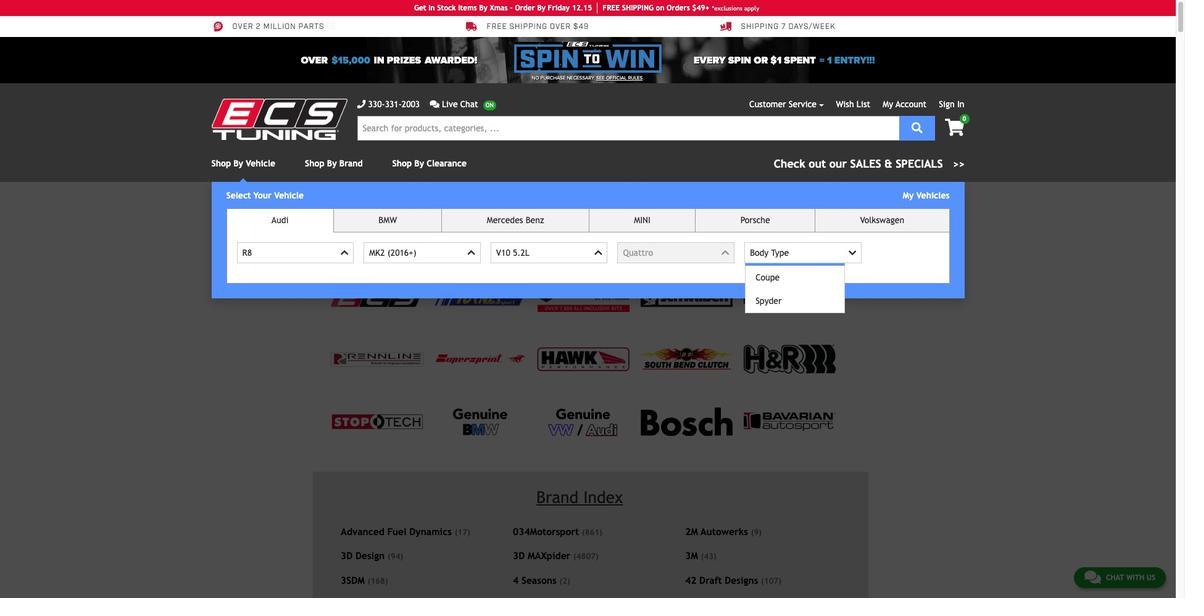 Task type: vqa. For each thing, say whether or not it's contained in the screenshot.
=
yes



Task type: describe. For each thing, give the bounding box(es) containing it.
necessary.
[[567, 75, 595, 81]]

orders
[[667, 4, 690, 12]]

pick
[[807, 204, 823, 214]]

3d for 3d maxpider
[[513, 551, 525, 562]]

0 horizontal spatial brand
[[339, 159, 363, 169]]

4
[[513, 575, 519, 586]]

shipping
[[510, 22, 548, 32]]

r8
[[242, 248, 252, 258]]

schwaben logo image
[[641, 286, 733, 308]]

by up home page link
[[327, 159, 337, 169]]

official
[[606, 75, 627, 81]]

turner%20motorsport logo image
[[434, 288, 526, 307]]

built
[[793, 22, 816, 32]]

2 horizontal spatial brand
[[536, 488, 579, 507]]

over 2 million parts
[[232, 22, 324, 32]]

331-
[[385, 99, 402, 109]]

ecs tuning image
[[211, 99, 347, 140]]

seasons
[[522, 575, 557, 586]]

us
[[1147, 574, 1156, 583]]

genuine%20volkswagen%20audi logo image
[[547, 407, 620, 437]]

1
[[827, 54, 832, 66]]

3sdm (168)
[[341, 575, 388, 586]]

spyder
[[756, 296, 782, 306]]

stoptech logo image
[[331, 414, 423, 430]]

enthusiast
[[741, 22, 791, 32]]

7
[[781, 22, 786, 32]]

alzor logo image
[[744, 290, 836, 304]]

3d for 3d design
[[341, 551, 353, 562]]

4 seasons (2)
[[513, 575, 570, 586]]

service
[[789, 99, 817, 109]]

v10
[[496, 248, 510, 258]]

ship
[[622, 4, 637, 12]]

ecs logo image
[[331, 287, 423, 307]]

(9)
[[751, 528, 762, 537]]

mk2
[[369, 248, 385, 258]]

index
[[583, 488, 623, 507]]

1 vertical spatial brand
[[387, 200, 407, 209]]

h%26r logo image
[[744, 345, 836, 374]]

price
[[232, 22, 256, 32]]

benz
[[526, 215, 544, 225]]

coupe
[[756, 273, 780, 283]]

3d design (94)
[[341, 551, 403, 562]]

330-
[[368, 99, 385, 109]]

0 vertical spatial chat
[[460, 99, 478, 109]]

page
[[333, 200, 349, 209]]

price match guarantee link
[[211, 21, 336, 32]]

parts
[[299, 22, 324, 32]]

enthusiast built
[[741, 22, 816, 32]]

v10 5.2l
[[496, 248, 530, 258]]

select your vehicle
[[226, 191, 304, 201]]

fuel
[[387, 526, 407, 537]]

design
[[356, 551, 385, 562]]

in for get
[[429, 4, 435, 12]]

please tap 'select' to pick a vehicle
[[727, 204, 858, 214]]

034motorsport
[[513, 526, 579, 537]]

vehicle
[[831, 204, 858, 214]]

by left clearance
[[414, 159, 424, 169]]

.
[[643, 75, 644, 81]]

guarantee
[[288, 22, 336, 32]]

bosch logo image
[[641, 408, 733, 436]]

over 2 million parts link
[[211, 21, 324, 32]]

by up bmw
[[376, 200, 384, 209]]

assembled%20by%20ecs logo image
[[537, 282, 630, 312]]

tech
[[525, 22, 546, 32]]

select for select link
[[839, 204, 861, 212]]

brand index
[[536, 488, 623, 507]]

over $15,000 in prizes
[[301, 54, 421, 66]]

12.15
[[572, 4, 592, 12]]

no
[[532, 75, 539, 81]]

select link
[[839, 204, 861, 212]]

entry!!!
[[834, 54, 875, 66]]

$49+
[[692, 4, 710, 12]]

advanced
[[341, 526, 384, 537]]

*exclusions
[[712, 5, 743, 11]]

(168)
[[368, 577, 388, 586]]

shop for shop by brand link
[[305, 159, 324, 169]]

shipping 7 days/week link
[[720, 21, 836, 32]]

*exclusions apply link
[[712, 3, 759, 13]]

bavarian%20autosport logo image
[[744, 413, 836, 431]]

maxpider
[[528, 551, 571, 562]]

apply
[[744, 5, 759, 11]]

by up the select your vehicle in the left top of the page
[[233, 159, 243, 169]]

mini
[[634, 215, 651, 225]]

3sdm
[[341, 575, 365, 586]]

by right order
[[537, 4, 546, 12]]

a
[[825, 204, 829, 214]]

wish
[[836, 99, 854, 109]]

2
[[256, 22, 261, 32]]

shop by brand link
[[305, 159, 363, 169]]

my for my vehicles
[[903, 191, 914, 201]]

shop for shop by vehicle link
[[211, 159, 231, 169]]

search image
[[912, 122, 923, 133]]

my vehicles
[[903, 191, 950, 201]]

shop by clearance link
[[392, 159, 467, 169]]

'select'
[[769, 204, 795, 214]]

(107)
[[761, 577, 782, 586]]

see
[[596, 75, 605, 81]]

my vehicles link
[[903, 191, 950, 201]]

spin
[[728, 54, 751, 66]]

by left xmas
[[479, 4, 488, 12]]

ecs tuning 'spin to win' contest logo image
[[514, 42, 661, 73]]

tab list containing audi
[[226, 209, 950, 314]]

every
[[694, 54, 726, 66]]

price match guarantee
[[232, 22, 336, 32]]

xmas
[[490, 4, 508, 12]]

330-331-2003 link
[[357, 98, 420, 111]]

mercedes benz
[[487, 215, 544, 225]]

wish list
[[836, 99, 870, 109]]

with
[[1126, 574, 1145, 583]]

select for select your vehicle
[[226, 191, 251, 201]]

=
[[820, 54, 825, 66]]

$15,000
[[332, 54, 370, 66]]

rennline logo image
[[331, 352, 423, 367]]



Task type: locate. For each thing, give the bounding box(es) containing it.
rules
[[628, 75, 643, 81]]

on
[[656, 4, 665, 12]]

brand up 034motorsport (861)
[[536, 488, 579, 507]]

(2)
[[559, 577, 570, 586]]

vehicle up your
[[246, 159, 275, 169]]

brand up the "page"
[[339, 159, 363, 169]]

0 link
[[935, 114, 969, 138]]

0 vertical spatial shop by brand
[[305, 159, 363, 169]]

0 vertical spatial vehicle
[[246, 159, 275, 169]]

in right sign
[[957, 99, 965, 109]]

vehicles
[[916, 191, 950, 201]]

(4807)
[[573, 553, 599, 562]]

0 horizontal spatial my
[[883, 99, 893, 109]]

0 vertical spatial over
[[232, 22, 254, 32]]

shop left clearance
[[392, 159, 412, 169]]

shipping
[[741, 22, 779, 32]]

free
[[487, 22, 507, 32]]

shop up the select your vehicle in the left top of the page
[[211, 159, 231, 169]]

lifetime tech support
[[487, 22, 586, 32]]

shopping cart image
[[945, 119, 965, 136]]

330-331-2003
[[368, 99, 420, 109]]

body
[[750, 248, 769, 258]]

specials
[[896, 157, 943, 170]]

million
[[263, 22, 296, 32]]

vehicle for select your vehicle
[[274, 191, 304, 201]]

supersprint logo image
[[434, 353, 526, 367]]

1 vertical spatial shop by brand
[[357, 200, 407, 209]]

sign in link
[[939, 99, 965, 109]]

no purchase necessary. see official rules .
[[532, 75, 644, 81]]

vehicle
[[246, 159, 275, 169], [274, 191, 304, 201]]

over for over 2 million parts
[[232, 22, 254, 32]]

shop up home
[[305, 159, 324, 169]]

0 vertical spatial my
[[883, 99, 893, 109]]

spent
[[784, 54, 816, 66]]

vehicle for shop by vehicle
[[246, 159, 275, 169]]

sales & specials
[[850, 157, 943, 170]]

home page
[[312, 200, 349, 209]]

live chat link
[[430, 98, 496, 111]]

1 vertical spatial chat
[[1106, 574, 1124, 583]]

(43)
[[701, 553, 717, 562]]

shop by brand up home page link
[[305, 159, 363, 169]]

get in stock items by xmas - order by friday 12.15
[[414, 4, 592, 12]]

(17)
[[455, 528, 470, 537]]

chat left with at the right of the page
[[1106, 574, 1124, 583]]

genuine%20bmw logo image
[[452, 407, 509, 437]]

1 horizontal spatial brand
[[387, 200, 407, 209]]

enthusiast built link
[[720, 21, 816, 32]]

&
[[885, 157, 892, 170]]

quattro
[[623, 248, 653, 258]]

2m autowerks (9)
[[685, 526, 762, 537]]

prizes
[[387, 54, 421, 66]]

shop by clearance
[[392, 159, 467, 169]]

live
[[442, 99, 458, 109]]

Search text field
[[357, 116, 899, 141]]

0 horizontal spatial 3d
[[341, 551, 353, 562]]

mk2 (2016+)
[[369, 248, 416, 258]]

1 horizontal spatial select
[[839, 204, 861, 212]]

1 vertical spatial vehicle
[[274, 191, 304, 201]]

my left account
[[883, 99, 893, 109]]

shop right the "page"
[[357, 200, 374, 209]]

ping
[[637, 4, 654, 12]]

chat with us link
[[1074, 568, 1166, 589]]

(2016+)
[[387, 248, 416, 258]]

1 vertical spatial over
[[301, 54, 328, 66]]

0 vertical spatial in
[[429, 4, 435, 12]]

0 horizontal spatial select
[[226, 191, 251, 201]]

support
[[549, 22, 586, 32]]

chat right the live
[[460, 99, 478, 109]]

my left "vehicles"
[[903, 191, 914, 201]]

by
[[479, 4, 488, 12], [537, 4, 546, 12], [233, 159, 243, 169], [327, 159, 337, 169], [414, 159, 424, 169], [376, 200, 384, 209]]

over left 2
[[232, 22, 254, 32]]

select left your
[[226, 191, 251, 201]]

2 3d from the left
[[513, 551, 525, 562]]

shop down 'home page'
[[320, 242, 340, 252]]

draft
[[699, 575, 722, 586]]

1 horizontal spatial my
[[903, 191, 914, 201]]

1 horizontal spatial chat
[[1106, 574, 1124, 583]]

1 horizontal spatial in
[[957, 99, 965, 109]]

shipping 7 days/week
[[741, 22, 836, 32]]

1 vertical spatial select
[[839, 204, 861, 212]]

porsche
[[741, 215, 770, 225]]

select right a
[[839, 204, 861, 212]]

dynamics
[[409, 526, 452, 537]]

5.2l
[[513, 248, 530, 258]]

0 vertical spatial brand
[[339, 159, 363, 169]]

0
[[963, 115, 966, 122]]

in for sign
[[957, 99, 965, 109]]

tab list
[[226, 209, 950, 314]]

body type
[[750, 248, 789, 258]]

friday
[[548, 4, 570, 12]]

select
[[226, 191, 251, 201], [839, 204, 861, 212]]

over down guarantee
[[301, 54, 328, 66]]

shop by vehicle
[[211, 159, 275, 169]]

type
[[771, 248, 789, 258]]

designs
[[725, 575, 758, 586]]

1 horizontal spatial 3d
[[513, 551, 525, 562]]

brand up bmw
[[387, 200, 407, 209]]

3d maxpider (4807)
[[513, 551, 599, 562]]

shop for shop by clearance link
[[392, 159, 412, 169]]

live chat
[[442, 99, 478, 109]]

south%20bend%20clutch logo image
[[641, 348, 733, 371]]

sign in
[[939, 99, 965, 109]]

phone image
[[357, 100, 366, 109]]

0 horizontal spatial chat
[[460, 99, 478, 109]]

$1
[[771, 54, 782, 66]]

brand
[[339, 159, 363, 169], [387, 200, 407, 209], [536, 488, 579, 507]]

3d up 4
[[513, 551, 525, 562]]

get
[[414, 4, 426, 12]]

034motorsport (861)
[[513, 526, 602, 537]]

autowerks
[[701, 526, 748, 537]]

advanced fuel dynamics (17)
[[341, 526, 470, 537]]

42 draft designs (107)
[[685, 575, 782, 586]]

chat
[[460, 99, 478, 109], [1106, 574, 1124, 583]]

sales
[[850, 157, 881, 170]]

0 horizontal spatial in
[[429, 4, 435, 12]]

comments image
[[430, 100, 439, 109]]

vehicle up audi
[[274, 191, 304, 201]]

1 3d from the left
[[341, 551, 353, 562]]

3d
[[341, 551, 353, 562], [513, 551, 525, 562]]

2 vertical spatial brand
[[536, 488, 579, 507]]

purchase
[[541, 75, 566, 81]]

0 vertical spatial select
[[226, 191, 251, 201]]

my for my account
[[883, 99, 893, 109]]

1 vertical spatial my
[[903, 191, 914, 201]]

0 horizontal spatial over
[[232, 22, 254, 32]]

1 vertical spatial in
[[957, 99, 965, 109]]

over for over $15,000 in prizes
[[301, 54, 328, 66]]

my account link
[[883, 99, 927, 109]]

items
[[458, 4, 477, 12]]

in right the get
[[429, 4, 435, 12]]

1 horizontal spatial over
[[301, 54, 328, 66]]

-
[[510, 4, 513, 12]]

shop by brand up bmw
[[357, 200, 407, 209]]

your
[[254, 191, 272, 201]]

hawk logo image
[[537, 348, 630, 372]]

2m
[[685, 526, 698, 537]]

my account
[[883, 99, 927, 109]]

bmw
[[379, 215, 397, 225]]

my
[[883, 99, 893, 109], [903, 191, 914, 201]]

3d left design
[[341, 551, 353, 562]]



